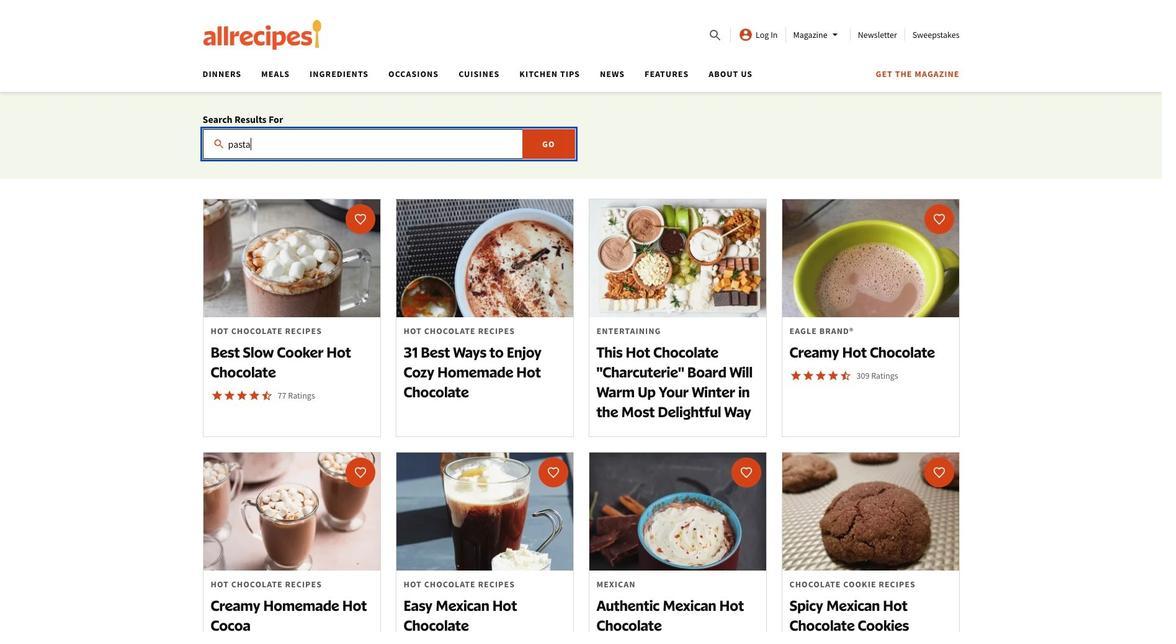 Task type: locate. For each thing, give the bounding box(es) containing it.
star image
[[803, 369, 815, 382], [827, 369, 840, 382], [211, 389, 223, 402], [248, 389, 260, 402]]

account image
[[739, 27, 754, 42]]

save recipe image
[[934, 213, 946, 225], [354, 466, 367, 479], [547, 466, 560, 479], [740, 466, 753, 479], [934, 466, 946, 479]]

banner
[[0, 0, 1163, 92]]

0 horizontal spatial star half image
[[260, 389, 273, 402]]

navigation
[[193, 65, 960, 92]]

star half image
[[840, 369, 852, 382], [260, 389, 273, 402]]

1 horizontal spatial star half image
[[840, 369, 852, 382]]

caret_down image
[[828, 27, 843, 42]]

None search field
[[203, 129, 575, 159]]

Search text field
[[203, 129, 575, 159]]

star image
[[790, 369, 803, 382], [815, 369, 827, 382], [223, 389, 236, 402], [236, 389, 248, 402]]

main content
[[0, 92, 1163, 632]]



Task type: describe. For each thing, give the bounding box(es) containing it.
pumpkin spice hot chocolate with whipped cream in a white mug image
[[396, 199, 573, 317]]

search image
[[709, 28, 723, 43]]

home image
[[203, 20, 322, 50]]

1 vertical spatial star half image
[[260, 389, 273, 402]]

a high angle view on three clear mugs of creamy homemade hot cocoa each topped with mini marshmallows. image
[[203, 453, 380, 570]]

0 vertical spatial star half image
[[840, 369, 852, 382]]

looking down at a hot chocolate charcuterie snack board with hot cocoa mixes, white and dark chocolate pieces, marshmallows, brie bites, nuts, snack mix, fruits, and whipped cream image
[[590, 199, 767, 317]]

a high angle view of a couple of clear mugs filled with creamy hot cocoa and topped with melting mini marshmallows. image
[[203, 199, 380, 317]]

close up view of mexican hot chocolate in a glass with whipped cream and cream in a glass image
[[396, 453, 573, 570]]

search image
[[213, 138, 225, 150]]

save recipe image
[[354, 213, 367, 225]]



Task type: vqa. For each thing, say whether or not it's contained in the screenshot.
THE to the left
no



